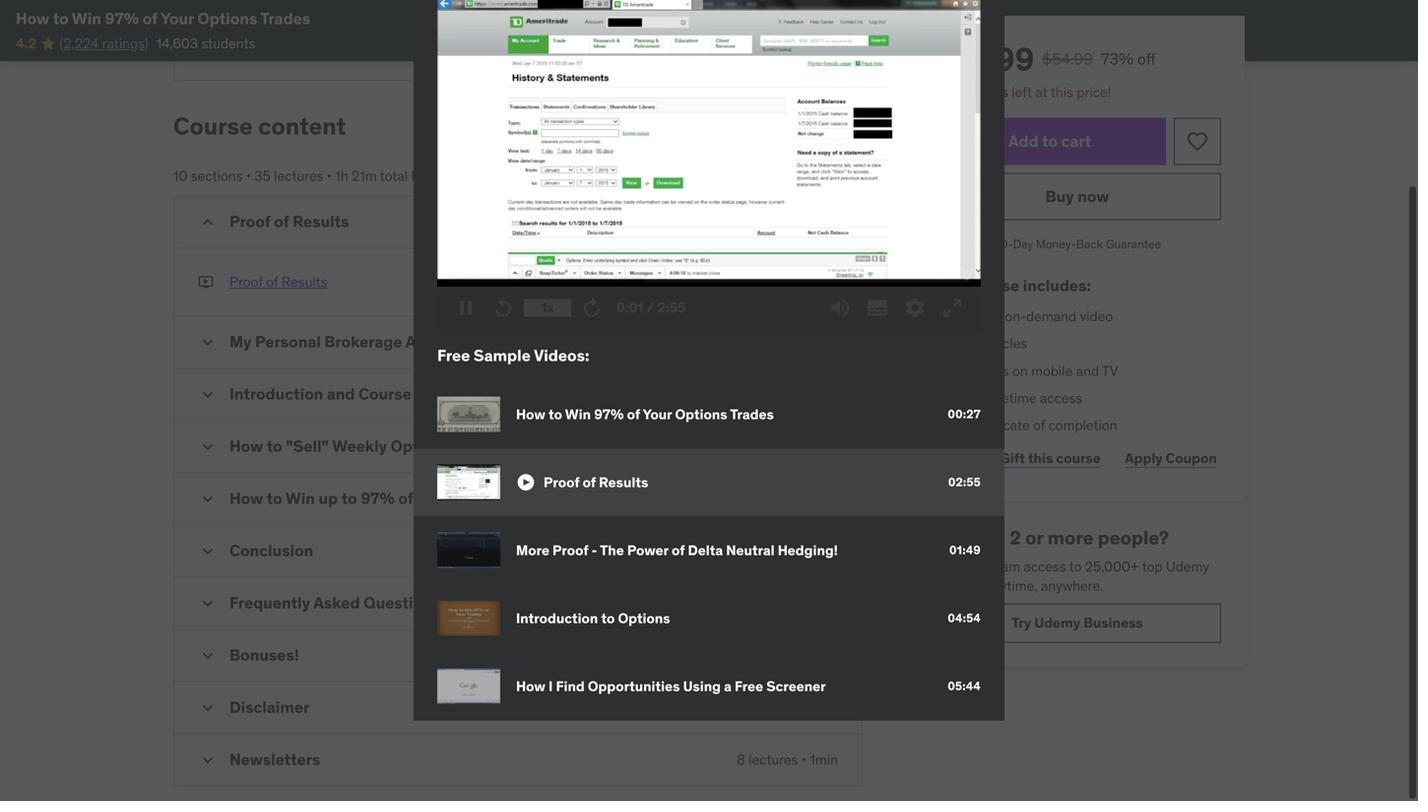 Task type: describe. For each thing, give the bounding box(es) containing it.
4.2
[[16, 34, 36, 52]]

or
[[1026, 526, 1044, 549]]

students
[[201, 34, 256, 52]]

proof inside button
[[230, 273, 263, 291]]

2 vertical spatial proof of results
[[544, 473, 649, 491]]

1 vertical spatial win
[[565, 405, 591, 423]]

add
[[1009, 131, 1039, 151]]

udemy inside "training 2 or more people? get your team access to 25,000+ top udemy courses anytime, anywhere."
[[1167, 558, 1210, 575]]

video
[[1080, 308, 1114, 325]]

certificate
[[966, 416, 1030, 434]]

guarantee
[[1106, 237, 1162, 252]]

completion
[[1049, 416, 1118, 434]]

to up advantage
[[260, 22, 273, 40]]

access inside 16 articles access on mobile and tv full lifetime access
[[1041, 389, 1083, 407]]

10 sections • 35 lectures • 1h 21m total length
[[173, 167, 451, 185]]

rewind 5 seconds image
[[492, 296, 515, 320]]

to down videos:
[[549, 405, 563, 423]]

preview
[[722, 273, 771, 291]]

this course includes:
[[934, 275, 1092, 296]]

your
[[960, 558, 986, 575]]

price!
[[1077, 83, 1112, 101]]

05:44
[[948, 678, 981, 694]]

1 vertical spatial xsmall image
[[198, 273, 214, 292]]

04:54
[[948, 610, 981, 626]]

$14.99
[[934, 39, 1035, 79]]

• for 10
[[246, 167, 251, 185]]

access inside "training 2 or more people? get your team access to 25,000+ top udemy courses anytime, anywhere."
[[1024, 558, 1067, 575]]

try udemy business link
[[934, 604, 1222, 643]]

10
[[173, 167, 188, 185]]

to right introduction
[[602, 609, 615, 627]]

2 vertical spatial results
[[599, 473, 649, 491]]

(2,224 ratings)
[[59, 34, 149, 52]]

articles
[[983, 335, 1028, 352]]

lecture
[[753, 213, 796, 231]]

0 vertical spatial this
[[1051, 83, 1074, 101]]

6 small image from the top
[[198, 750, 218, 770]]

14
[[954, 83, 969, 101]]

course content
[[173, 111, 346, 141]]

i
[[549, 677, 553, 695]]

(2,224
[[59, 34, 99, 52]]

sample
[[474, 345, 531, 366]]

1 vertical spatial udemy
[[1035, 614, 1081, 632]]

on-
[[1005, 308, 1027, 325]]

02:55 for preview
[[802, 273, 839, 291]]

16
[[966, 335, 979, 352]]

to right weekly
[[403, 22, 415, 40]]

neutral
[[726, 541, 775, 559]]

0 vertical spatial free
[[438, 345, 470, 366]]

anytime,
[[986, 577, 1038, 595]]

wishlist image
[[1186, 130, 1210, 153]]

lectures
[[274, 167, 324, 185]]

1 horizontal spatial •
[[327, 167, 332, 185]]

to left adjust
[[593, 22, 605, 40]]

0 horizontal spatial your
[[161, 8, 194, 29]]

delta
[[688, 541, 723, 559]]

introduction
[[516, 609, 598, 627]]

0 horizontal spatial 97%
[[105, 8, 139, 29]]

certificate of completion
[[966, 416, 1118, 434]]

coupon
[[1166, 449, 1218, 467]]

0 horizontal spatial trades
[[261, 8, 311, 29]]

gift this course
[[1001, 449, 1101, 467]]

14,603 students
[[156, 34, 256, 52]]

30-day money-back guarantee
[[994, 237, 1162, 252]]

full
[[966, 389, 988, 407]]

mobile
[[1032, 362, 1073, 380]]

35
[[255, 167, 271, 185]]

1 horizontal spatial trades
[[679, 22, 719, 40]]

0 vertical spatial course
[[969, 275, 1020, 296]]

how to adjust bad trades
[[562, 22, 719, 40]]

1 horizontal spatial how to win 97% of your options trades
[[516, 405, 774, 423]]

get
[[934, 558, 957, 575]]

try
[[1012, 614, 1032, 632]]

5 small image from the top
[[198, 698, 218, 718]]

25,000+
[[1086, 558, 1140, 575]]

total
[[380, 167, 408, 185]]

access
[[966, 362, 1010, 380]]

courses
[[934, 577, 983, 595]]

2 horizontal spatial your
[[643, 405, 672, 423]]

share
[[938, 449, 977, 467]]

now
[[1078, 186, 1110, 206]]

business
[[1084, 614, 1144, 632]]

xsmall image for how
[[198, 21, 214, 41]]

weekly
[[303, 22, 348, 40]]

pause image
[[454, 296, 478, 320]]

-
[[592, 541, 598, 559]]

apply coupon button
[[1121, 439, 1222, 478]]

add to cart
[[1009, 131, 1092, 151]]

anywhere.
[[1042, 577, 1104, 595]]

more
[[516, 541, 550, 559]]

progress bar slider
[[449, 268, 970, 291]]

01:49
[[950, 542, 981, 558]]

sections
[[191, 167, 243, 185]]

forward 5 seconds image
[[580, 296, 604, 320]]

fullscreen image
[[941, 296, 965, 320]]

training
[[934, 526, 1006, 549]]

/
[[647, 299, 655, 316]]

more
[[1048, 526, 1094, 549]]

30-
[[994, 237, 1014, 252]]

apply
[[1126, 449, 1163, 467]]

training 2 or more people? get your team access to 25,000+ top udemy courses anytime, anywhere.
[[934, 526, 1210, 595]]

2 small image from the top
[[198, 385, 218, 404]]

top
[[1143, 558, 1163, 575]]

includes:
[[1024, 275, 1092, 296]]

course
[[173, 111, 253, 141]]

0 vertical spatial results
[[293, 212, 349, 232]]

$14.99 $54.99 73% off
[[934, 39, 1156, 79]]

advantage
[[230, 41, 296, 59]]

screener
[[767, 677, 826, 695]]

apply coupon
[[1126, 449, 1218, 467]]

0 horizontal spatial how to win 97% of your options trades
[[16, 8, 311, 29]]

hours
[[972, 83, 1009, 101]]

hour
[[974, 308, 1002, 325]]

14,603
[[156, 34, 198, 52]]

2 horizontal spatial trades
[[730, 405, 774, 423]]



Task type: vqa. For each thing, say whether or not it's contained in the screenshot.
"MARKETING" inside the Content Marketing link
no



Task type: locate. For each thing, give the bounding box(es) containing it.
1 vertical spatial 02:55
[[949, 474, 981, 490]]

to inside button
[[1043, 131, 1058, 151]]

power
[[628, 541, 669, 559]]

course
[[969, 275, 1020, 296], [1057, 449, 1101, 467]]

1 horizontal spatial free
[[735, 677, 764, 695]]

1 hour on-demand video
[[966, 308, 1114, 325]]

xsmall image right the settings image
[[934, 307, 950, 326]]

1 vertical spatial 1
[[966, 308, 971, 325]]

2 vertical spatial xsmall image
[[934, 307, 950, 326]]

4 small image from the top
[[198, 541, 218, 561]]

1 horizontal spatial 1
[[966, 308, 971, 325]]

0 horizontal spatial course
[[969, 275, 1020, 296]]

1 horizontal spatial 97%
[[594, 405, 624, 423]]

this
[[1051, 83, 1074, 101], [1029, 449, 1054, 467]]

xsmall image
[[530, 21, 546, 41], [934, 416, 950, 435]]

0 horizontal spatial xsmall image
[[530, 21, 546, 41]]

1 vertical spatial free
[[735, 677, 764, 695]]

1 horizontal spatial 02:55
[[949, 474, 981, 490]]

xsmall image left the proof of results button at the left top of page
[[198, 273, 214, 292]]

1 small image from the top
[[198, 213, 218, 232]]

1 horizontal spatial your
[[418, 22, 446, 40]]

small image
[[198, 213, 218, 232], [198, 385, 218, 404], [198, 489, 218, 509], [198, 541, 218, 561], [198, 698, 218, 718], [198, 750, 218, 770]]

xsmall image for how
[[530, 21, 546, 41]]

buy now button
[[934, 173, 1222, 220]]

udemy
[[1167, 558, 1210, 575], [1035, 614, 1081, 632]]

1 horizontal spatial win
[[565, 405, 591, 423]]

people?
[[1098, 526, 1170, 549]]

day
[[1014, 237, 1034, 252]]

this inside gift this course link
[[1029, 449, 1054, 467]]

1 lecture • 3min
[[744, 213, 839, 231]]

left
[[1012, 83, 1033, 101]]

3min
[[808, 213, 839, 231]]

team
[[990, 558, 1021, 575]]

this right gift
[[1029, 449, 1054, 467]]

options inside how to use weekly options to your advantage
[[351, 22, 400, 40]]

0 horizontal spatial •
[[246, 167, 251, 185]]

1 vertical spatial results
[[282, 273, 328, 291]]

free right a in the bottom right of the page
[[735, 677, 764, 695]]

free left "sample"
[[438, 345, 470, 366]]

1 horizontal spatial udemy
[[1167, 558, 1210, 575]]

73%
[[1102, 49, 1134, 69]]

2:55
[[658, 299, 686, 316]]

1h 21m
[[335, 167, 377, 185]]

16 articles access on mobile and tv full lifetime access
[[966, 335, 1119, 407]]

xsmall image for 1
[[934, 307, 950, 326]]

udemy right top
[[1167, 558, 1210, 575]]

0 vertical spatial access
[[1041, 389, 1083, 407]]

on
[[1013, 362, 1028, 380]]

course down the "completion"
[[1057, 449, 1101, 467]]

buy
[[1046, 186, 1075, 206]]

cart
[[1062, 131, 1092, 151]]

xsmall image left adjust
[[530, 21, 546, 41]]

14 hours left at this price!
[[954, 83, 1112, 101]]

00:27
[[948, 406, 981, 422]]

of inside button
[[266, 273, 278, 291]]

course inside gift this course link
[[1057, 449, 1101, 467]]

0 vertical spatial udemy
[[1167, 558, 1210, 575]]

0 vertical spatial 02:55
[[802, 273, 839, 291]]

1 vertical spatial course
[[1057, 449, 1101, 467]]

access
[[1041, 389, 1083, 407], [1024, 558, 1067, 575]]

xsmall image right 'ratings)'
[[198, 21, 214, 41]]

subtitles image
[[866, 296, 890, 320]]

results inside button
[[282, 273, 328, 291]]

1 right fullscreen image
[[966, 308, 971, 325]]

this
[[934, 275, 966, 296]]

0 horizontal spatial udemy
[[1035, 614, 1081, 632]]

1 vertical spatial xsmall image
[[934, 416, 950, 435]]

of
[[143, 8, 158, 29], [274, 212, 289, 232], [266, 273, 278, 291], [627, 405, 641, 423], [1034, 416, 1046, 434], [583, 473, 596, 491], [672, 541, 685, 559]]

1 vertical spatial access
[[1024, 558, 1067, 575]]

back
[[1077, 237, 1104, 252]]

• for 1
[[799, 213, 804, 231]]

win up (2,224 at the top of page
[[72, 8, 101, 29]]

how inside how to use weekly options to your advantage
[[230, 22, 257, 40]]

0 vertical spatial how to win 97% of your options trades
[[16, 8, 311, 29]]

1 for 1 lecture • 3min
[[744, 213, 750, 231]]

• left "1h 21m"
[[327, 167, 332, 185]]

0 vertical spatial xsmall image
[[198, 21, 214, 41]]

xsmall image
[[198, 21, 214, 41], [198, 273, 214, 292], [934, 307, 950, 326]]

settings image
[[904, 296, 927, 320]]

1 left lecture
[[744, 213, 750, 231]]

0 horizontal spatial free
[[438, 345, 470, 366]]

using
[[683, 677, 721, 695]]

02:55 for proof of results
[[949, 474, 981, 490]]

proof of results button
[[230, 273, 328, 292]]

3 small image from the top
[[198, 489, 218, 509]]

results
[[293, 212, 349, 232], [282, 273, 328, 291], [599, 473, 649, 491]]

access down or
[[1024, 558, 1067, 575]]

0:01 / 2:55
[[617, 299, 686, 316]]

off
[[1138, 49, 1156, 69]]

the
[[600, 541, 624, 559]]

a
[[724, 677, 732, 695]]

02:55 up mute image
[[802, 273, 839, 291]]

trades
[[261, 8, 311, 29], [679, 22, 719, 40], [730, 405, 774, 423]]

0 horizontal spatial 1
[[744, 213, 750, 231]]

how up advantage
[[230, 22, 257, 40]]

1 vertical spatial proof of results
[[230, 273, 328, 291]]

gift
[[1001, 449, 1026, 467]]

course up hour
[[969, 275, 1020, 296]]

free
[[438, 345, 470, 366], [735, 677, 764, 695]]

how to use weekly options to your advantage
[[230, 22, 446, 59]]

udemy right try
[[1035, 614, 1081, 632]]

1 vertical spatial how to win 97% of your options trades
[[516, 405, 774, 423]]

to left cart
[[1043, 131, 1058, 151]]

hedging!
[[778, 541, 838, 559]]

bad
[[651, 22, 676, 40]]

2
[[1010, 526, 1022, 549]]

1 vertical spatial 97%
[[594, 405, 624, 423]]

• left 35
[[246, 167, 251, 185]]

1x
[[541, 299, 555, 316]]

how down free sample videos:
[[516, 405, 546, 423]]

use
[[276, 22, 300, 40]]

1 vertical spatial this
[[1029, 449, 1054, 467]]

your inside how to use weekly options to your advantage
[[418, 22, 446, 40]]

02:55
[[802, 273, 839, 291], [949, 474, 981, 490]]

how to win 97% of your options trades
[[16, 8, 311, 29], [516, 405, 774, 423]]

1 horizontal spatial course
[[1057, 449, 1101, 467]]

to inside "training 2 or more people? get your team access to 25,000+ top udemy courses anytime, anywhere."
[[1070, 558, 1082, 575]]

gift this course link
[[997, 439, 1106, 478]]

0 vertical spatial win
[[72, 8, 101, 29]]

1 for 1 hour on-demand video
[[966, 308, 971, 325]]

mute image
[[829, 296, 852, 320]]

0 horizontal spatial win
[[72, 8, 101, 29]]

0 vertical spatial 97%
[[105, 8, 139, 29]]

how left adjust
[[562, 22, 589, 40]]

2 horizontal spatial •
[[799, 213, 804, 231]]

demand
[[1027, 308, 1077, 325]]

content
[[258, 111, 346, 141]]

1 horizontal spatial xsmall image
[[934, 416, 950, 435]]

0 vertical spatial xsmall image
[[530, 21, 546, 41]]

0 vertical spatial proof of results
[[230, 212, 349, 232]]

buy now
[[1046, 186, 1110, 206]]

1x button
[[524, 291, 572, 325]]

how i find opportunities using a free screener
[[516, 677, 826, 695]]

this right at
[[1051, 83, 1074, 101]]

options
[[198, 8, 257, 29], [351, 22, 400, 40], [675, 405, 728, 423], [618, 609, 671, 627]]

win
[[72, 8, 101, 29], [565, 405, 591, 423]]

access down mobile
[[1041, 389, 1083, 407]]

adjust
[[608, 22, 648, 40]]

• left 3min
[[799, 213, 804, 231]]

how left i
[[516, 677, 546, 695]]

proof of results
[[230, 212, 349, 232], [230, 273, 328, 291], [544, 473, 649, 491]]

your
[[161, 8, 194, 29], [418, 22, 446, 40], [643, 405, 672, 423]]

to up (2,224 at the top of page
[[53, 8, 69, 29]]

xsmall image for certificate
[[934, 416, 950, 435]]

xsmall image up share
[[934, 416, 950, 435]]

how up 4.2
[[16, 8, 49, 29]]

win down videos:
[[565, 405, 591, 423]]

0 horizontal spatial 02:55
[[802, 273, 839, 291]]

small image
[[198, 332, 218, 352], [198, 437, 218, 457], [516, 473, 536, 492], [198, 594, 218, 613], [198, 646, 218, 665]]

•
[[246, 167, 251, 185], [327, 167, 332, 185], [799, 213, 804, 231]]

0 vertical spatial 1
[[744, 213, 750, 231]]

tv
[[1103, 362, 1119, 380]]

find
[[556, 677, 585, 695]]

videos:
[[534, 345, 590, 366]]

to up anywhere.
[[1070, 558, 1082, 575]]

$54.99
[[1043, 49, 1094, 69]]

02:55 down share
[[949, 474, 981, 490]]



